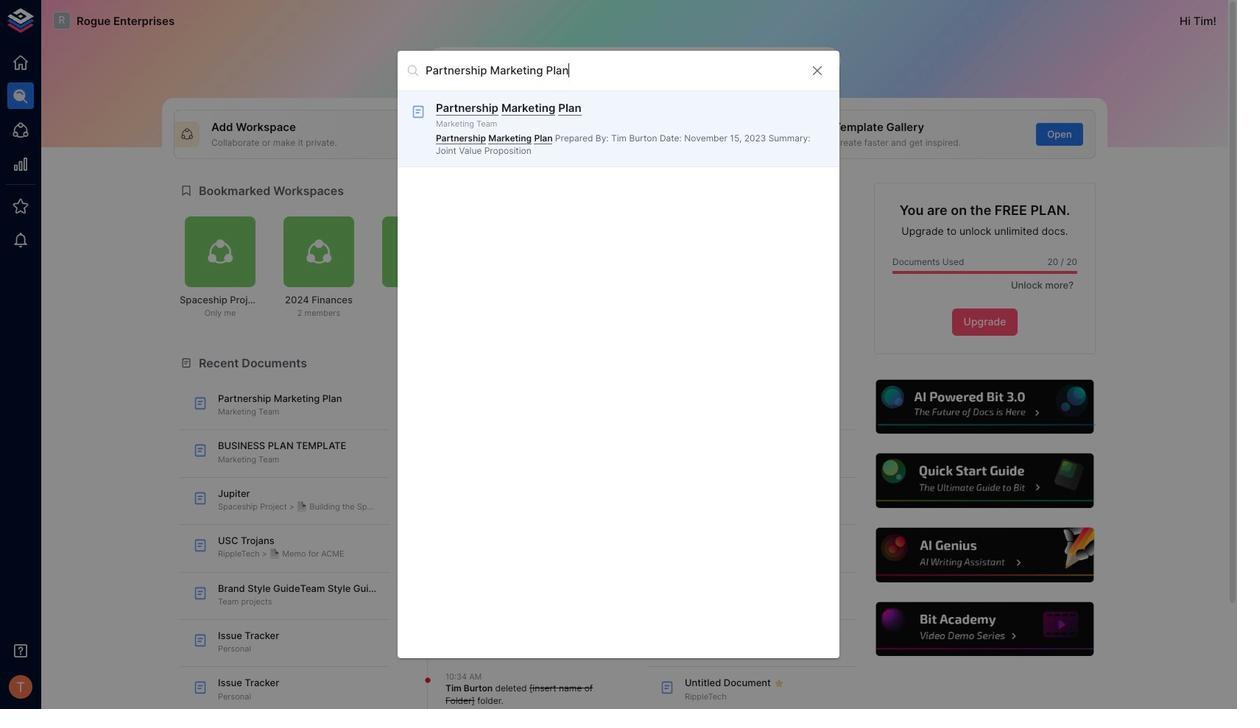 Task type: describe. For each thing, give the bounding box(es) containing it.
1 help image from the top
[[874, 378, 1096, 436]]

4 help image from the top
[[874, 600, 1096, 659]]

Search documents, folders and workspaces... text field
[[426, 59, 798, 82]]

3 help image from the top
[[874, 526, 1096, 585]]



Task type: locate. For each thing, give the bounding box(es) containing it.
2 help image from the top
[[874, 452, 1096, 510]]

dialog
[[398, 50, 840, 659]]

help image
[[874, 378, 1096, 436], [874, 452, 1096, 510], [874, 526, 1096, 585], [874, 600, 1096, 659]]



Task type: vqa. For each thing, say whether or not it's contained in the screenshot.
D53AFC6E CITY 10501 171D052EBCC.JPG "image"
no



